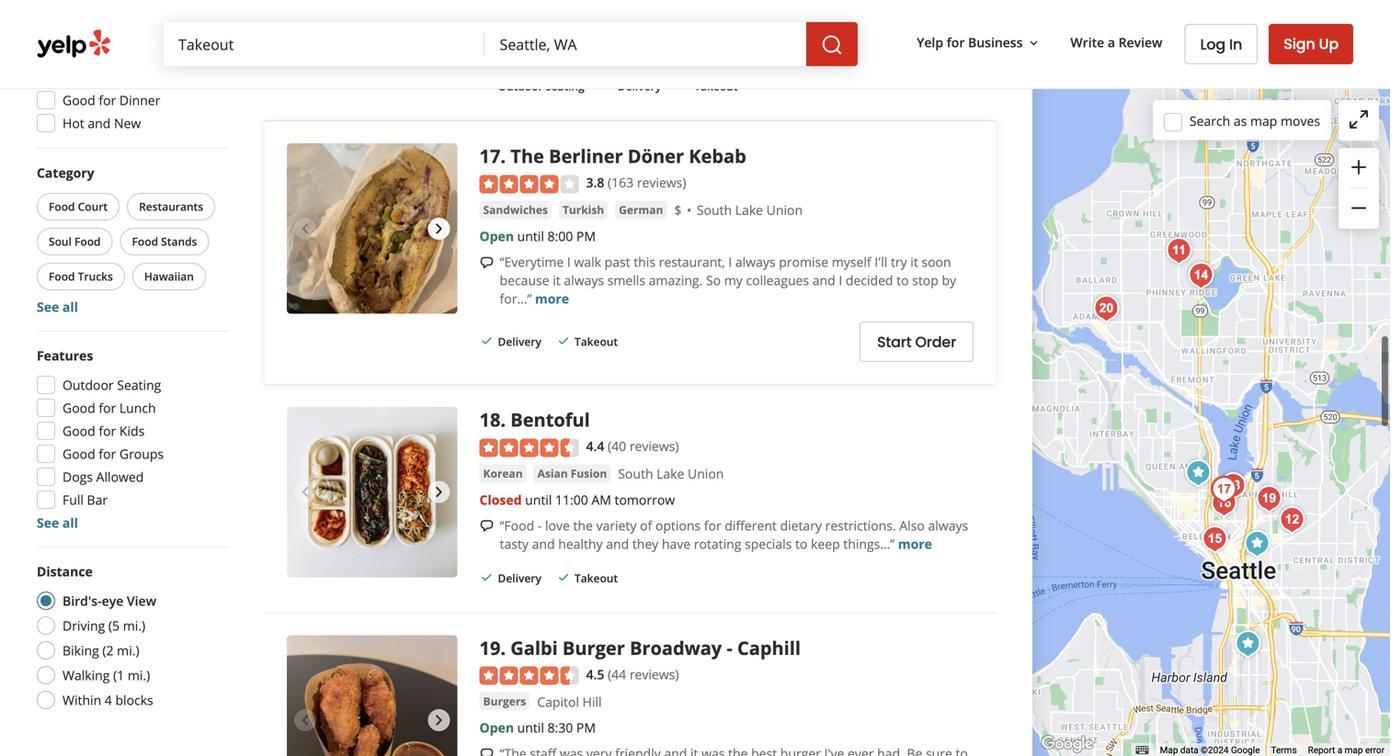 Task type: locate. For each thing, give the bounding box(es) containing it.
good for good for dinner
[[63, 91, 95, 109]]

0 vertical spatial see
[[37, 298, 59, 316]]

offers down the reservations
[[63, 69, 101, 86]]

open for 17
[[480, 228, 514, 245]]

2 vertical spatial until
[[517, 720, 544, 737]]

delivery down address, neighborhood, city, state or zip field
[[618, 79, 661, 94]]

. up 3.8 star rating image
[[501, 143, 506, 169]]

16 checkmark v2 image up 18
[[480, 334, 494, 349]]

also
[[900, 517, 925, 535]]

1 see all button from the top
[[37, 298, 78, 316]]

see all button inside features group
[[37, 514, 78, 532]]

0 vertical spatial .
[[501, 143, 506, 169]]

1 see from the top
[[37, 298, 59, 316]]

1 vertical spatial map
[[1345, 745, 1363, 756]]

open
[[480, 228, 514, 245], [480, 720, 514, 737]]

0 horizontal spatial more link
[[535, 290, 569, 308]]

1 horizontal spatial outdoor
[[498, 79, 543, 94]]

0 vertical spatial more
[[535, 290, 569, 308]]

2 pm from the top
[[576, 720, 596, 737]]

see all for category
[[37, 298, 78, 316]]

mi.) right (1
[[128, 667, 150, 685]]

until down asian
[[525, 491, 552, 509]]

group
[[1339, 148, 1379, 229]]

16 checkmark v2 image
[[480, 79, 494, 93], [676, 79, 691, 93], [556, 334, 571, 349], [556, 571, 571, 585]]

good down 'good for lunch'
[[63, 423, 95, 440]]

None field
[[164, 22, 485, 66], [485, 22, 807, 66]]

16 checkmark v2 image
[[599, 79, 614, 93], [480, 334, 494, 349], [480, 571, 494, 585]]

0 vertical spatial to
[[897, 272, 909, 289]]

. up 4.4 star rating image
[[501, 407, 506, 433]]

1 is from the left
[[575, 7, 584, 24]]

until for bentoful
[[525, 491, 552, 509]]

more for the
[[535, 290, 569, 308]]

love
[[545, 517, 570, 535]]

pm right 8:00
[[576, 228, 596, 245]]

an
[[887, 7, 902, 24]]

None search field
[[164, 22, 858, 66]]

next image left closed
[[428, 482, 450, 504]]

see all inside category 'group'
[[37, 298, 78, 316]]

because
[[500, 272, 549, 289]]

for up "rotating" in the bottom of the page
[[704, 517, 722, 535]]

outdoor inside features group
[[63, 377, 114, 394]]

and down variety
[[606, 536, 629, 553]]

address, neighborhood, city, state or zip text field
[[485, 22, 807, 66]]

good up dogs at the left of the page
[[63, 446, 95, 463]]

food for food trucks
[[49, 269, 75, 284]]

2 vertical spatial 16 checkmark v2 image
[[480, 571, 494, 585]]

lake up tomorrow
[[657, 465, 684, 483]]

previous image for 19
[[294, 710, 316, 732]]

the up 3.8 star rating image
[[511, 143, 544, 169]]

1 vertical spatial the
[[573, 517, 593, 535]]

0 vertical spatial until
[[517, 228, 544, 245]]

lunch
[[631, 7, 664, 24], [800, 7, 833, 24]]

.
[[501, 143, 506, 169], [501, 407, 506, 433], [501, 636, 506, 661]]

food left the court
[[49, 199, 75, 214]]

more down because
[[535, 290, 569, 308]]

1 open from the top
[[480, 228, 514, 245]]

am
[[592, 491, 611, 509]]

and down promise
[[813, 272, 836, 289]]

all down "food trucks" button
[[62, 298, 78, 316]]

1 vertical spatial 16 checkmark v2 image
[[480, 334, 494, 349]]

see inside features group
[[37, 514, 59, 532]]

always up my
[[735, 253, 776, 271]]

can
[[580, 25, 602, 42]]

(40
[[608, 438, 626, 455]]

open down sandwiches link
[[480, 228, 514, 245]]

0 horizontal spatial lunch
[[631, 7, 664, 24]]

i left 'walk'
[[567, 253, 571, 271]]

for up good for kids
[[99, 400, 116, 417]]

broadway
[[630, 636, 722, 661]]

1 vertical spatial reviews)
[[630, 438, 679, 455]]

1 vertical spatial see
[[37, 514, 59, 532]]

south lake union down kebab in the top of the page
[[697, 202, 803, 219]]

takeout down healthy at bottom left
[[575, 571, 618, 586]]

more link down also
[[898, 536, 932, 553]]

i up my
[[729, 253, 732, 271]]

0 vertical spatial previous image
[[294, 482, 316, 504]]

takeout for 16 checkmark v2 icon over bentoful
[[575, 334, 618, 349]]

1 horizontal spatial union
[[767, 202, 803, 219]]

capitol
[[537, 694, 579, 711]]

lunch up ahead
[[631, 7, 664, 24]]

slideshow element for 19
[[287, 636, 458, 757]]

. for 18
[[501, 407, 506, 433]]

0 vertical spatial map
[[1251, 112, 1278, 129]]

3 . from the top
[[501, 636, 506, 661]]

0 horizontal spatial the
[[573, 517, 593, 535]]

outdoor for outdoor seating
[[63, 377, 114, 394]]

1 next image from the top
[[428, 218, 450, 240]]

see down "food trucks" button
[[37, 298, 59, 316]]

delivery down for…"
[[498, 334, 542, 349]]

outdoor down everything:…"
[[498, 79, 543, 94]]

0 vertical spatial mi.)
[[123, 617, 145, 635]]

0 vertical spatial union
[[767, 202, 803, 219]]

for right "yelp"
[[947, 34, 965, 51]]

- left love
[[538, 517, 542, 535]]

1 none field from the left
[[164, 22, 485, 66]]

lunch up little
[[800, 7, 833, 24]]

katsu-ya seattle image
[[1206, 486, 1243, 522]]

1 horizontal spatial the
[[738, 7, 761, 24]]

2 open from the top
[[480, 720, 514, 737]]

a right report
[[1338, 745, 1343, 756]]

takeout
[[105, 69, 155, 86], [694, 79, 738, 94], [575, 334, 618, 349], [575, 571, 618, 586]]

0 horizontal spatial the
[[511, 143, 544, 169]]

slideshow element for 17
[[287, 143, 458, 314]]

"this review is for the lunch menu only.   the sushi lunch bento is an incredible deal and you can order ahead for pickup. you get a little bit of everything:…"
[[500, 7, 965, 61]]

1 vertical spatial pm
[[576, 720, 596, 737]]

1 vertical spatial offers
[[63, 69, 101, 86]]

see all down "food trucks" button
[[37, 298, 78, 316]]

more
[[535, 290, 569, 308], [898, 536, 932, 553]]

always inside "food - love the variety of options for different dietary restrictions. also always tasty and healthy and they have rotating specials to keep things…"
[[928, 517, 968, 535]]

1 vertical spatial next image
[[428, 482, 450, 504]]

none field things to do, nail salons, plumbers
[[164, 22, 485, 66]]

allowed
[[96, 469, 144, 486]]

tasty
[[500, 536, 529, 553]]

burger
[[563, 636, 625, 661]]

food inside button
[[74, 234, 101, 249]]

mi.)
[[123, 617, 145, 635], [117, 642, 139, 660], [128, 667, 150, 685]]

1 vertical spatial see all button
[[37, 514, 78, 532]]

0 vertical spatial outdoor
[[498, 79, 543, 94]]

to down try
[[897, 272, 909, 289]]

0 vertical spatial south
[[697, 202, 732, 219]]

asian fusion
[[538, 466, 607, 481]]

1 vertical spatial all
[[62, 514, 78, 532]]

slideshow element for 18
[[287, 407, 458, 578]]

1 horizontal spatial of
[[857, 25, 869, 42]]

slideshow element
[[287, 143, 458, 314], [287, 407, 458, 578], [287, 636, 458, 757]]

dietary
[[780, 517, 822, 535]]

food trucks
[[49, 269, 113, 284]]

0 horizontal spatial is
[[575, 7, 584, 24]]

2 see all button from the top
[[37, 514, 78, 532]]

2 see from the top
[[37, 514, 59, 532]]

distance
[[37, 563, 93, 581]]

0 vertical spatial next image
[[428, 218, 450, 240]]

terms link
[[1271, 745, 1297, 756]]

takeout down pickup.
[[694, 79, 738, 94]]

1 horizontal spatial it
[[911, 253, 918, 271]]

3 slideshow element from the top
[[287, 636, 458, 757]]

driving
[[63, 617, 105, 635]]

2 offers from the top
[[63, 69, 101, 86]]

1 vertical spatial slideshow element
[[287, 407, 458, 578]]

taco bell image
[[1230, 626, 1267, 663]]

union
[[767, 202, 803, 219], [688, 465, 724, 483]]

for down offers takeout
[[99, 91, 116, 109]]

is left an
[[875, 7, 884, 24]]

16 speech v2 image for 18
[[480, 519, 494, 534]]

2 vertical spatial .
[[501, 636, 506, 661]]

16 speech v2 image for 19
[[480, 748, 494, 757]]

the up order
[[608, 7, 628, 24]]

search image
[[821, 34, 843, 56]]

hot
[[63, 114, 84, 132]]

offers for offers takeout
[[63, 69, 101, 86]]

start order
[[877, 332, 956, 353]]

shawarma time image
[[1088, 291, 1125, 327]]

by
[[942, 272, 956, 289]]

©2024
[[1201, 745, 1229, 756]]

see
[[37, 298, 59, 316], [37, 514, 59, 532]]

3.8 star rating image
[[480, 175, 579, 194]]

16 speech v2 image down burgers link at left bottom
[[480, 748, 494, 757]]

until up "everytime
[[517, 228, 544, 245]]

mi.) right (2
[[117, 642, 139, 660]]

turkish button
[[559, 201, 608, 219]]

0 vertical spatial slideshow element
[[287, 143, 458, 314]]

stands
[[161, 234, 197, 249]]

food right soul
[[74, 234, 101, 249]]

2 . from the top
[[501, 407, 506, 433]]

see up distance
[[37, 514, 59, 532]]

more link for the
[[535, 290, 569, 308]]

offers
[[63, 23, 100, 40], [63, 69, 101, 86]]

1 horizontal spatial i
[[729, 253, 732, 271]]

3 good from the top
[[63, 423, 95, 440]]

mi.) right (5
[[123, 617, 145, 635]]

2 horizontal spatial always
[[928, 517, 968, 535]]

0 vertical spatial of
[[857, 25, 869, 42]]

food left stands
[[132, 234, 158, 249]]

0 vertical spatial the
[[738, 7, 761, 24]]

of right bit
[[857, 25, 869, 42]]

a right the write
[[1108, 34, 1115, 51]]

0 vertical spatial see all
[[37, 298, 78, 316]]

as
[[1234, 112, 1247, 129]]

dogs
[[63, 469, 93, 486]]

yelp for business
[[917, 34, 1023, 51]]

1 pm from the top
[[576, 228, 596, 245]]

south up tomorrow
[[618, 465, 653, 483]]

16 speech v2 image left "this
[[480, 9, 494, 23]]

within
[[63, 692, 101, 709]]

map for moves
[[1251, 112, 1278, 129]]

0 horizontal spatial to
[[795, 536, 808, 553]]

1 vertical spatial mi.)
[[117, 642, 139, 660]]

pm for burger
[[576, 720, 596, 737]]

2 all from the top
[[62, 514, 78, 532]]

pm right 8:30 at the bottom left of page
[[576, 720, 596, 737]]

1 horizontal spatial more
[[898, 536, 932, 553]]

0 vertical spatial offers
[[63, 23, 100, 40]]

distance option group
[[31, 563, 228, 715]]

the chicken supply image
[[1161, 233, 1198, 269]]

0 vertical spatial it
[[911, 253, 918, 271]]

previous image
[[294, 218, 316, 240]]

for down 'good for lunch'
[[99, 423, 116, 440]]

1 vertical spatial south
[[618, 465, 653, 483]]

0 vertical spatial reviews)
[[637, 174, 686, 191]]

next image for 18 . bentoful
[[428, 482, 450, 504]]

1 vertical spatial outdoor
[[63, 377, 114, 394]]

4 good from the top
[[63, 446, 95, 463]]

more link down because
[[535, 290, 569, 308]]

1 vertical spatial union
[[688, 465, 724, 483]]

good for kids
[[63, 423, 145, 440]]

1 horizontal spatial a
[[1108, 34, 1115, 51]]

2 vertical spatial mi.)
[[128, 667, 150, 685]]

walk
[[574, 253, 601, 271]]

1 vertical spatial lake
[[657, 465, 684, 483]]

it
[[911, 253, 918, 271], [553, 272, 561, 289]]

0 horizontal spatial i
[[567, 253, 571, 271]]

1 horizontal spatial -
[[727, 636, 733, 661]]

good for good for lunch
[[63, 400, 95, 417]]

south right $ in the top of the page
[[697, 202, 732, 219]]

kids
[[119, 423, 145, 440]]

0 horizontal spatial lake
[[657, 465, 684, 483]]

log in
[[1200, 34, 1243, 55]]

sugar bakery & cafe image
[[1239, 526, 1276, 563]]

16 checkmark v2 image right 'seating'
[[599, 79, 614, 93]]

1 horizontal spatial to
[[897, 272, 909, 289]]

1 vertical spatial -
[[727, 636, 733, 661]]

2 lunch from the left
[[800, 7, 833, 24]]

sushi
[[764, 7, 796, 24]]

2 vertical spatial slideshow element
[[287, 636, 458, 757]]

south lake union up tomorrow
[[618, 465, 724, 483]]

1 offers from the top
[[63, 23, 100, 40]]

outdoor up 'good for lunch'
[[63, 377, 114, 394]]

1 vertical spatial to
[[795, 536, 808, 553]]

see all button down "food trucks" button
[[37, 298, 78, 316]]

"everytime
[[500, 253, 564, 271]]

korean button
[[480, 465, 527, 483]]

szn - seattle bar and grill image
[[1180, 455, 1217, 492]]

16 speech v2 image down closed
[[480, 519, 494, 534]]

category group
[[33, 164, 228, 316]]

-
[[538, 517, 542, 535], [727, 636, 733, 661]]

map region
[[974, 0, 1390, 757]]

1 previous image from the top
[[294, 482, 316, 504]]

a inside "this review is for the lunch menu only.   the sushi lunch bento is an incredible deal and you can order ahead for pickup. you get a little bit of everything:…"
[[798, 25, 805, 42]]

smells
[[608, 272, 646, 289]]

1 horizontal spatial map
[[1345, 745, 1363, 756]]

1 good from the top
[[63, 91, 95, 109]]

until left 8:30 at the bottom left of page
[[517, 720, 544, 737]]

0 vertical spatial more link
[[535, 290, 569, 308]]

outdoor for outdoor seating
[[498, 79, 543, 94]]

next image
[[428, 218, 450, 240], [428, 482, 450, 504]]

2 16 speech v2 image from the top
[[480, 255, 494, 270]]

a right "get"
[[798, 25, 805, 42]]

16 speech v2 image left "everytime
[[480, 255, 494, 270]]

and right hot
[[88, 114, 111, 132]]

terms
[[1271, 745, 1297, 756]]

all inside category 'group'
[[62, 298, 78, 316]]

- left caphill
[[727, 636, 733, 661]]

outdoor
[[498, 79, 543, 94], [63, 377, 114, 394]]

1 horizontal spatial lunch
[[800, 7, 833, 24]]

takeout down smells at the left top
[[575, 334, 618, 349]]

2 next image from the top
[[428, 482, 450, 504]]

german button
[[615, 201, 667, 219]]

see inside category 'group'
[[37, 298, 59, 316]]

i
[[567, 253, 571, 271], [729, 253, 732, 271], [839, 272, 843, 289]]

1 vertical spatial until
[[525, 491, 552, 509]]

i down myself
[[839, 272, 843, 289]]

of inside "food - love the variety of options for different dietary restrictions. also always tasty and healthy and they have rotating specials to keep things…"
[[640, 517, 652, 535]]

3.8 (163 reviews)
[[586, 174, 686, 191]]

0 vertical spatial pm
[[576, 228, 596, 245]]

0 horizontal spatial it
[[553, 272, 561, 289]]

1 horizontal spatial more link
[[898, 536, 932, 553]]

0 vertical spatial the
[[608, 7, 628, 24]]

a for report a map error
[[1338, 745, 1343, 756]]

0 horizontal spatial a
[[798, 25, 805, 42]]

and down love
[[532, 536, 555, 553]]

they
[[632, 536, 659, 553]]

none field address, neighborhood, city, state or zip
[[485, 22, 807, 66]]

all down full
[[62, 514, 78, 532]]

bar
[[87, 492, 108, 509]]

0 vertical spatial lake
[[735, 202, 763, 219]]

all inside features group
[[62, 514, 78, 532]]

map right as
[[1251, 112, 1278, 129]]

0 horizontal spatial always
[[564, 272, 604, 289]]

. left galbi
[[501, 636, 506, 661]]

german link
[[615, 201, 667, 220]]

and inside "this review is for the lunch menu only.   the sushi lunch bento is an incredible deal and you can order ahead for pickup. you get a little bit of everything:…"
[[529, 25, 552, 42]]

0 horizontal spatial -
[[538, 517, 542, 535]]

2 see all from the top
[[37, 514, 78, 532]]

1 all from the top
[[62, 298, 78, 316]]

food left trucks
[[49, 269, 75, 284]]

lake down kebab in the top of the page
[[735, 202, 763, 219]]

hawaiian button
[[132, 263, 206, 291]]

bentoful link
[[511, 407, 590, 433]]

and up everything:…"
[[529, 25, 552, 42]]

galbi
[[511, 636, 558, 661]]

2 good from the top
[[63, 400, 95, 417]]

always
[[735, 253, 776, 271], [564, 272, 604, 289], [928, 517, 968, 535]]

0 horizontal spatial south
[[618, 465, 653, 483]]

0 vertical spatial always
[[735, 253, 776, 271]]

0 horizontal spatial outdoor
[[63, 377, 114, 394]]

food stands button
[[120, 228, 209, 256]]

0 vertical spatial open
[[480, 228, 514, 245]]

see all down full
[[37, 514, 78, 532]]

1 vertical spatial of
[[640, 517, 652, 535]]

0 vertical spatial -
[[538, 517, 542, 535]]

offers for offers delivery
[[63, 23, 100, 40]]

healthy
[[558, 536, 603, 553]]

1 vertical spatial previous image
[[294, 710, 316, 732]]

16 checkmark v2 image down healthy at bottom left
[[556, 571, 571, 585]]

1 vertical spatial open
[[480, 720, 514, 737]]

1 . from the top
[[501, 143, 506, 169]]

1 vertical spatial see all
[[37, 514, 78, 532]]

the up you
[[738, 7, 761, 24]]

- inside "food - love the variety of options for different dietary restrictions. also always tasty and healthy and they have rotating specials to keep things…"
[[538, 517, 542, 535]]

see for category
[[37, 298, 59, 316]]

offers delivery
[[63, 23, 152, 40]]

soul
[[49, 234, 72, 249]]

4
[[105, 692, 112, 709]]

reviews) down galbi burger broadway - caphill 'link'
[[630, 666, 679, 683]]

sign up
[[1284, 34, 1339, 54]]

2 previous image from the top
[[294, 710, 316, 732]]

1 horizontal spatial always
[[735, 253, 776, 271]]

1 slideshow element from the top
[[287, 143, 458, 314]]

map left error
[[1345, 745, 1363, 756]]

1 horizontal spatial south
[[697, 202, 732, 219]]

sign
[[1284, 34, 1315, 54]]

trucks
[[78, 269, 113, 284]]

16 speech v2 image
[[480, 9, 494, 23], [480, 255, 494, 270], [480, 519, 494, 534], [480, 748, 494, 757]]

4.4 star rating image
[[480, 439, 579, 457]]

0 horizontal spatial more
[[535, 290, 569, 308]]

next image left sandwiches link
[[428, 218, 450, 240]]

4.4 (40 reviews)
[[586, 438, 679, 455]]

1 vertical spatial it
[[553, 272, 561, 289]]

variety
[[596, 517, 637, 535]]

good up good for kids
[[63, 400, 95, 417]]

0 horizontal spatial map
[[1251, 112, 1278, 129]]

of inside "this review is for the lunch menu only.   the sushi lunch bento is an incredible deal and you can order ahead for pickup. you get a little bit of everything:…"
[[857, 25, 869, 42]]

reviews) down döner
[[637, 174, 686, 191]]

for down good for kids
[[99, 446, 116, 463]]

the berliner döner kebab image
[[1206, 472, 1243, 509]]

it right try
[[911, 253, 918, 271]]

1 vertical spatial always
[[564, 272, 604, 289]]

always down 'walk'
[[564, 272, 604, 289]]

previous image for 18
[[294, 482, 316, 504]]

16 checkmark v2 image up 19
[[480, 571, 494, 585]]

4 16 speech v2 image from the top
[[480, 748, 494, 757]]

mi.) for walking (1 mi.)
[[128, 667, 150, 685]]

1 vertical spatial more link
[[898, 536, 932, 553]]

see for features
[[37, 514, 59, 532]]

previous image
[[294, 482, 316, 504], [294, 710, 316, 732]]

next image
[[428, 710, 450, 732]]

to
[[897, 272, 909, 289], [795, 536, 808, 553]]

0 vertical spatial see all button
[[37, 298, 78, 316]]

for down menu
[[682, 25, 700, 42]]

more down also
[[898, 536, 932, 553]]

3 16 speech v2 image from the top
[[480, 519, 494, 534]]

2 none field from the left
[[485, 22, 807, 66]]

. for 19
[[501, 636, 506, 661]]

keep
[[811, 536, 840, 553]]

"food
[[500, 517, 534, 535]]

of
[[857, 25, 869, 42], [640, 517, 652, 535]]

union up promise
[[767, 202, 803, 219]]

1 horizontal spatial is
[[875, 7, 884, 24]]

0 vertical spatial all
[[62, 298, 78, 316]]

see all button down full
[[37, 514, 78, 532]]

things to do, nail salons, plumbers text field
[[164, 22, 485, 66]]

good up hot
[[63, 91, 95, 109]]

16 chevron down v2 image
[[1027, 36, 1041, 50]]

see all inside features group
[[37, 514, 78, 532]]

things…"
[[844, 536, 895, 553]]

1 vertical spatial more
[[898, 536, 932, 553]]

report a map error
[[1308, 745, 1385, 756]]

offers up the reservations
[[63, 23, 100, 40]]

16 checkmark v2 image for 16 checkmark v2 icon over bentoful
[[480, 334, 494, 349]]

the inside "this review is for the lunch menu only.   the sushi lunch bento is an incredible deal and you can order ahead for pickup. you get a little bit of everything:…"
[[738, 7, 761, 24]]

1 see all from the top
[[37, 298, 78, 316]]

2 slideshow element from the top
[[287, 407, 458, 578]]

the up healthy at bottom left
[[573, 517, 593, 535]]

up
[[1319, 34, 1339, 54]]



Task type: describe. For each thing, give the bounding box(es) containing it.
2 horizontal spatial i
[[839, 272, 843, 289]]

order
[[915, 332, 956, 353]]

bird's-
[[63, 593, 102, 610]]

good for dinner
[[63, 91, 160, 109]]

1 vertical spatial south lake union
[[618, 465, 724, 483]]

soul food button
[[37, 228, 113, 256]]

for inside button
[[947, 34, 965, 51]]

the inside "this review is for the lunch menu only.   the sushi lunch bento is an incredible deal and you can order ahead for pickup. you get a little bit of everything:…"
[[608, 7, 628, 24]]

good for good for groups
[[63, 446, 95, 463]]

1 16 speech v2 image from the top
[[480, 9, 494, 23]]

seating
[[546, 79, 585, 94]]

review
[[532, 7, 572, 24]]

sandwiches
[[483, 202, 548, 217]]

search
[[1190, 112, 1231, 129]]

see all button for features
[[37, 514, 78, 532]]

open until 8:00 pm
[[480, 228, 596, 245]]

good for good for kids
[[63, 423, 95, 440]]

(44
[[608, 666, 626, 683]]

the inside "food - love the variety of options for different dietary restrictions. also always tasty and healthy and they have rotating specials to keep things…"
[[573, 517, 593, 535]]

18
[[480, 407, 501, 433]]

map
[[1160, 745, 1178, 756]]

open until 8:30 pm
[[480, 720, 596, 737]]

see all button for category
[[37, 298, 78, 316]]

2 is from the left
[[875, 7, 884, 24]]

food for food court
[[49, 199, 75, 214]]

"food - love the variety of options for different dietary restrictions. also always tasty and healthy and they have rotating specials to keep things…"
[[500, 517, 968, 553]]

11:00
[[555, 491, 588, 509]]

3.8
[[586, 174, 605, 191]]

features
[[37, 347, 93, 365]]

business
[[968, 34, 1023, 51]]

to inside "everytime i walk past this restaurant, i always promise myself i'll try it soon because it always smells amazing. so my colleagues and i decided to stop by for…"
[[897, 272, 909, 289]]

google image
[[1037, 733, 1098, 757]]

incredible
[[906, 7, 965, 24]]

19 . galbi burger broadway - caphill
[[480, 636, 801, 661]]

keyboard shortcuts image
[[1136, 747, 1149, 755]]

menu
[[668, 7, 703, 24]]

try
[[891, 253, 907, 271]]

amazing.
[[649, 272, 703, 289]]

deal
[[500, 25, 525, 42]]

rotating
[[694, 536, 742, 553]]

outdoor seating
[[498, 79, 585, 94]]

0 vertical spatial 16 checkmark v2 image
[[599, 79, 614, 93]]

only.
[[706, 7, 735, 24]]

map data ©2024 google
[[1160, 745, 1260, 756]]

open for 19
[[480, 720, 514, 737]]

promise
[[779, 253, 829, 271]]

sandwiches button
[[480, 201, 552, 219]]

16 checkmark v2 image for 16 checkmark v2 icon under healthy at bottom left
[[480, 571, 494, 585]]

google
[[1231, 745, 1260, 756]]

food for food stands
[[132, 234, 158, 249]]

you
[[750, 25, 773, 42]]

16 speech v2 image for 17
[[480, 255, 494, 270]]

see all for features
[[37, 514, 78, 532]]

$
[[674, 202, 682, 219]]

restaurants
[[139, 199, 203, 214]]

order
[[605, 25, 638, 42]]

to inside "food - love the variety of options for different dietary restrictions. also always tasty and healthy and they have rotating specials to keep things…"
[[795, 536, 808, 553]]

16 checkmark v2 image left outdoor seating in the left of the page
[[480, 79, 494, 93]]

1 lunch from the left
[[631, 7, 664, 24]]

1 horizontal spatial lake
[[735, 202, 763, 219]]

delivery down tasty at the left bottom of page
[[498, 571, 542, 586]]

map for error
[[1345, 745, 1363, 756]]

bongos image
[[1183, 257, 1220, 294]]

korean link
[[480, 465, 527, 484]]

court
[[78, 199, 108, 214]]

restaurants button
[[127, 193, 215, 221]]

galbi burger broadway - caphill image
[[1251, 481, 1288, 518]]

i'll
[[875, 253, 888, 271]]

food trucks button
[[37, 263, 125, 291]]

closed
[[480, 491, 522, 509]]

moves
[[1281, 112, 1320, 129]]

all for category
[[62, 298, 78, 316]]

reviews) for the
[[637, 174, 686, 191]]

delivery up the reservations
[[103, 23, 152, 40]]

review
[[1119, 34, 1163, 51]]

reviews) for galbi
[[630, 666, 679, 683]]

expand map image
[[1348, 108, 1370, 130]]

log
[[1200, 34, 1226, 55]]

for up can
[[588, 7, 605, 24]]

everything:…"
[[500, 43, 581, 61]]

berliner
[[549, 143, 623, 169]]

so
[[706, 272, 721, 289]]

biking (2 mi.)
[[63, 642, 139, 660]]

stop
[[912, 272, 939, 289]]

zoom in image
[[1348, 156, 1370, 178]]

more link for bentoful
[[898, 536, 932, 553]]

driving (5 mi.)
[[63, 617, 145, 635]]

all for features
[[62, 514, 78, 532]]

bit
[[838, 25, 854, 42]]

for…"
[[500, 290, 532, 308]]

zoom out image
[[1348, 197, 1370, 219]]

reviews) for bentoful
[[630, 438, 679, 455]]

a for write a review
[[1108, 34, 1115, 51]]

data
[[1181, 745, 1199, 756]]

döner
[[628, 143, 684, 169]]

and inside "everytime i walk past this restaurant, i always promise myself i'll try it soon because it always smells amazing. so my colleagues and i decided to stop by for…"
[[813, 272, 836, 289]]

bento
[[836, 7, 871, 24]]

food stands
[[132, 234, 197, 249]]

19
[[480, 636, 501, 661]]

reservations
[[63, 46, 140, 63]]

4.5 (44 reviews)
[[586, 666, 679, 683]]

turkish link
[[559, 201, 608, 220]]

dinner
[[119, 91, 160, 109]]

asian fusion link
[[534, 465, 611, 484]]

kedai makan image
[[1274, 502, 1311, 539]]

burgers link
[[480, 693, 530, 712]]

"everytime i walk past this restaurant, i always promise myself i'll try it soon because it always smells amazing. so my colleagues and i decided to stop by for…"
[[500, 253, 956, 308]]

log in link
[[1185, 24, 1258, 64]]

bird's-eye view
[[63, 593, 156, 610]]

bentoful image
[[1215, 468, 1252, 505]]

mi.) for driving (5 mi.)
[[123, 617, 145, 635]]

soon
[[922, 253, 951, 271]]

asian
[[538, 466, 568, 481]]

8:00
[[548, 228, 573, 245]]

for inside "food - love the variety of options for different dietary restrictions. also always tasty and healthy and they have rotating specials to keep things…"
[[704, 517, 722, 535]]

next image for 17 . the berliner döner kebab
[[428, 218, 450, 240]]

0 horizontal spatial union
[[688, 465, 724, 483]]

pm for berliner
[[576, 228, 596, 245]]

16 checkmark v2 image up bentoful
[[556, 334, 571, 349]]

groups
[[119, 446, 164, 463]]

write a review
[[1071, 34, 1163, 51]]

biscuit bitch image
[[1197, 521, 1234, 558]]

mi.) for biking (2 mi.)
[[117, 642, 139, 660]]

good for groups
[[63, 446, 164, 463]]

kebab
[[689, 143, 746, 169]]

more for bentoful
[[898, 536, 932, 553]]

. for 17
[[501, 143, 506, 169]]

tomorrow
[[615, 491, 675, 509]]

0 vertical spatial south lake union
[[697, 202, 803, 219]]

features group
[[31, 347, 228, 532]]

16 checkmark v2 image down address, neighborhood, city, state or zip text field
[[676, 79, 691, 93]]

until for the
[[517, 228, 544, 245]]

(5
[[108, 617, 120, 635]]

18 . bentoful
[[480, 407, 590, 433]]

seating
[[117, 377, 161, 394]]

within 4 blocks
[[63, 692, 153, 709]]

takeout up dinner
[[105, 69, 155, 86]]

4.5 star rating image
[[480, 667, 579, 686]]

1 vertical spatial the
[[511, 143, 544, 169]]

17
[[480, 143, 501, 169]]

takeout for 16 checkmark v2 icon under address, neighborhood, city, state or zip text field
[[694, 79, 738, 94]]

takeout for 16 checkmark v2 icon under healthy at bottom left
[[575, 571, 618, 586]]

category
[[37, 164, 94, 182]]

until for galbi
[[517, 720, 544, 737]]



Task type: vqa. For each thing, say whether or not it's contained in the screenshot.
12 to the left
no



